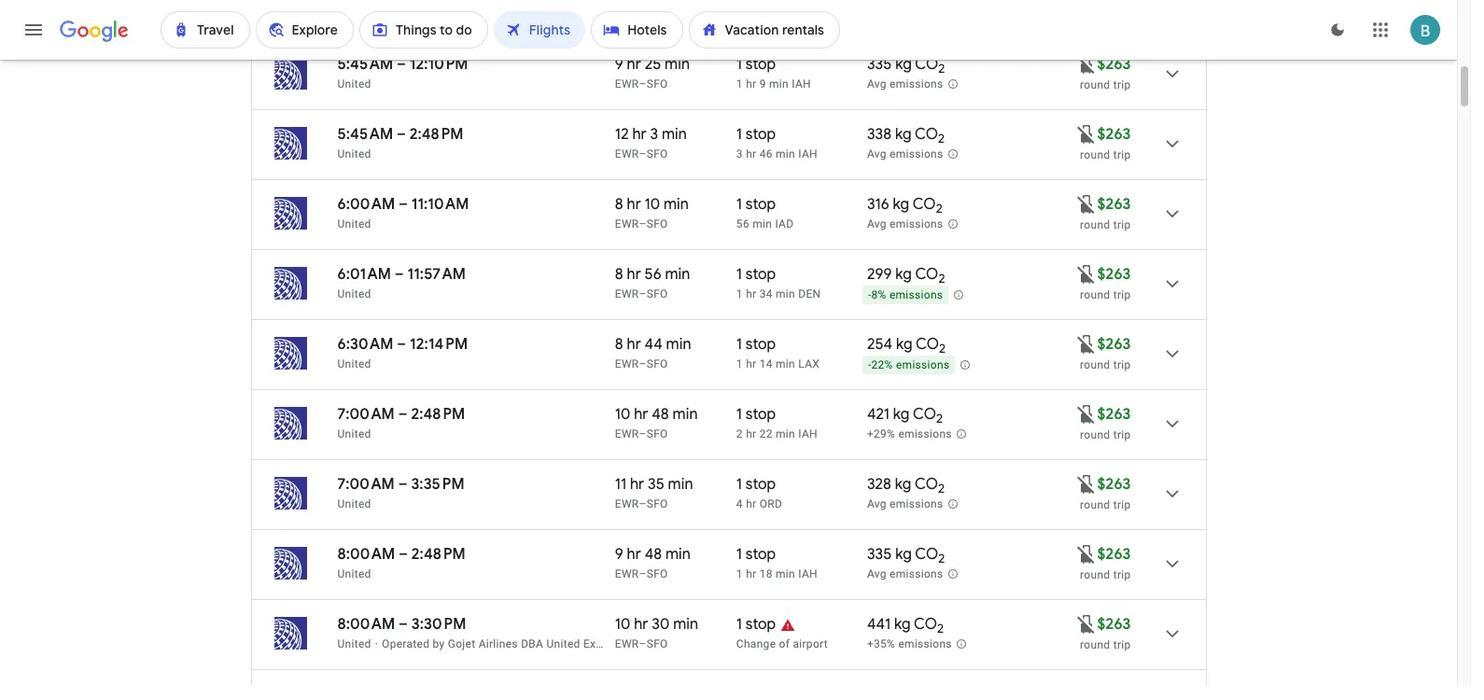Task type: describe. For each thing, give the bounding box(es) containing it.
arrival time: 2:48 pm. text field for 5:45 am
[[410, 125, 464, 144]]

254 kg co 2
[[867, 335, 946, 357]]

stop for 1 stop 4 hr ord
[[746, 475, 776, 494]]

25
[[645, 55, 661, 74]]

kg for 8 hr 10 min
[[893, 195, 909, 214]]

airlines
[[479, 638, 518, 651]]

sfo for 12 hr 3 min
[[647, 147, 668, 161]]

flight details. leaves newark liberty international airport at 8:00 am on wednesday, december 13 and arrives at san francisco international airport at 2:48 pm on wednesday, december 13. image
[[1150, 541, 1194, 586]]

2 for 8 hr 56 min
[[938, 271, 945, 287]]

- for 254
[[868, 359, 871, 372]]

2 for 10 hr 48 min
[[936, 411, 943, 427]]

min inside 1 stop 1 hr 14 min lax
[[776, 358, 795, 371]]

flight details. leaves newark liberty international airport at 6:30 am on wednesday, december 13 and arrives at san francisco international airport at 12:14 pm on wednesday, december 13. image
[[1150, 331, 1194, 376]]

co for 10 hr 48 min
[[913, 405, 936, 424]]

3:35 pm
[[411, 475, 465, 494]]

– inside 6:30 am – 12:14 pm united
[[397, 335, 406, 354]]

layover (1 of 1) is a 1 hr 14 min layover at los angeles international airport in los angeles. element
[[736, 357, 858, 372]]

254
[[867, 335, 892, 354]]

min inside 1 stop 3 hr 46 min iah
[[776, 147, 795, 161]]

– inside 7:00 am – 2:48 pm united
[[398, 405, 408, 424]]

min inside the 1 stop 1 hr 18 min iah
[[776, 568, 795, 581]]

trip for 8 hr 44 min
[[1113, 358, 1131, 372]]

3:30 pm
[[411, 615, 466, 634]]

Departure time: 7:00 AM. text field
[[337, 475, 395, 494]]

round for 8 hr 10 min
[[1080, 218, 1110, 231]]

Arrival time: 11:57 AM. text field
[[408, 265, 466, 284]]

ewr for 8 hr 10 min
[[615, 217, 639, 231]]

8 for 8 hr 56 min
[[615, 265, 623, 284]]

328
[[867, 475, 891, 494]]

arrival time: 2:48 pm. text field for 7:00 am
[[411, 405, 465, 424]]

– inside 8 hr 44 min ewr – sfo
[[639, 358, 647, 371]]

ewr for 9 hr 48 min
[[615, 568, 639, 581]]

1 stop
[[736, 615, 776, 634]]

leaves newark liberty international airport at 5:45 am on wednesday, december 13 and arrives at san francisco international airport at 2:48 pm on wednesday, december 13. element
[[337, 125, 464, 144]]

8 for 8 hr 10 min
[[615, 195, 623, 214]]

total duration 10 hr 48 min. element
[[615, 405, 736, 427]]

35
[[648, 475, 664, 494]]

united for 8 hr 44 min
[[337, 358, 371, 371]]

– inside 5:45 am – 2:48 pm united
[[397, 125, 406, 144]]

iad
[[775, 217, 794, 231]]

round for 11 hr 35 min
[[1080, 498, 1110, 512]]

avg for 11 hr 35 min
[[867, 498, 887, 511]]

– up 25
[[639, 7, 647, 21]]

united up "leaves newark liberty international airport at 5:45 am on wednesday, december 13 and arrives at san francisco international airport at 12:10 pm on wednesday, december 13." element
[[337, 7, 371, 21]]

hr inside 1 stop 1 hr 9 min iah
[[746, 77, 756, 91]]

8%
[[871, 289, 886, 302]]

min inside 9 hr 25 min ewr – sfo
[[665, 55, 690, 74]]

kg for 10 hr 30 min
[[894, 615, 911, 634]]

this price for this flight doesn't include overhead bin access. if you need a carry-on bag, use the bags filter to update prices. image for 335
[[1075, 53, 1097, 75]]

5:45 am – 2:48 pm united
[[337, 125, 464, 161]]

trip for 12 hr 3 min
[[1113, 148, 1131, 161]]

Departure time: 7:00 AM. text field
[[337, 405, 395, 424]]

operated
[[382, 638, 430, 651]]

hr inside 1 stop 1 hr 14 min lax
[[746, 358, 756, 371]]

– up 'operated'
[[399, 615, 408, 634]]

1 stop 56 min iad
[[736, 195, 794, 231]]

co for 8 hr 10 min
[[913, 195, 936, 214]]

round for 9 hr 25 min
[[1080, 78, 1110, 91]]

$263 for 8 hr 10 min
[[1097, 195, 1131, 214]]

441
[[867, 615, 891, 634]]

9 hr 48 min ewr – sfo
[[615, 545, 691, 581]]

338
[[867, 125, 892, 144]]

10 hr 30 min ewr – sfo
[[615, 615, 698, 651]]

9 for 9 hr 25 min
[[615, 55, 623, 74]]

22%
[[871, 359, 893, 372]]

min inside 11 hr 35 min ewr – sfo
[[668, 475, 693, 494]]

co for 8 hr 56 min
[[915, 265, 938, 284]]

11:57 am
[[408, 265, 466, 284]]

total duration 8 hr 44 min. element
[[615, 335, 736, 357]]

316
[[867, 195, 889, 214]]

dba
[[521, 638, 543, 651]]

8:00 am for 8:00 am – 3:30 pm
[[337, 615, 395, 634]]

328 kg co 2
[[867, 475, 945, 497]]

leaves newark liberty international airport at 8:00 am on wednesday, december 13 and arrives at san francisco international airport at 2:48 pm on wednesday, december 13. element
[[337, 545, 466, 564]]

hr inside 1 stop 1 hr 34 min den
[[746, 287, 756, 301]]

trip for 9 hr 25 min
[[1113, 78, 1131, 91]]

layover (1 of 1) is a 1 hr 34 min layover at denver international airport in denver. element
[[736, 287, 858, 302]]

ewr for 10 hr 48 min
[[615, 428, 639, 441]]

46
[[760, 147, 773, 161]]

1 ewr from the top
[[615, 7, 639, 21]]

hr inside 8 hr 44 min ewr – sfo
[[627, 335, 641, 354]]

leaves newark liberty international airport at 5:45 am on wednesday, december 13 and arrives at san francisco international airport at 12:10 pm on wednesday, december 13. element
[[337, 55, 468, 74]]

1 stop 3 hr 46 min iah
[[736, 125, 818, 161]]

3 for min
[[650, 125, 658, 144]]

6:00 am
[[337, 195, 395, 214]]

1 stop 1 hr 34 min den
[[736, 265, 821, 301]]

avg emissions for 9 hr 25 min
[[867, 78, 943, 91]]

emissions for 8 hr 10 min
[[890, 218, 943, 231]]

12 hr 3 min ewr – sfo
[[615, 125, 687, 161]]

kg for 12 hr 3 min
[[895, 125, 912, 144]]

ewr for 11 hr 35 min
[[615, 498, 639, 511]]

+35%
[[867, 638, 895, 651]]

– inside 8:00 am – 2:48 pm united
[[399, 545, 408, 564]]

flight details. leaves newark liberty international airport at 5:45 am on wednesday, december 13 and arrives at san francisco international airport at 2:48 pm on wednesday, december 13. image
[[1150, 121, 1194, 166]]

8 hr 10 min ewr – sfo
[[615, 195, 689, 231]]

hr inside 8 hr 56 min ewr – sfo
[[627, 265, 641, 284]]

min inside 8 hr 10 min ewr – sfo
[[664, 195, 689, 214]]

iah for 12 hr 3 min
[[798, 147, 818, 161]]

2 1 from the top
[[736, 77, 743, 91]]

12:14 pm
[[410, 335, 468, 354]]

hr inside the 12 hr 3 min ewr – sfo
[[632, 125, 647, 144]]

$263 for 9 hr 25 min
[[1097, 55, 1131, 74]]

9 for 9 hr 48 min
[[615, 545, 623, 564]]

2:48 pm for 5:45 am
[[410, 125, 464, 144]]

round trip for 9 hr 25 min
[[1080, 78, 1131, 91]]

Departure time: 6:00 AM. text field
[[337, 195, 395, 214]]

2 for 9 hr 48 min
[[938, 551, 945, 567]]

min inside 1 stop 56 min iad
[[753, 217, 772, 231]]

– inside 9 hr 48 min ewr – sfo
[[639, 568, 647, 581]]

emissions for 10 hr 48 min
[[898, 428, 952, 441]]

421 kg co 2
[[867, 405, 943, 427]]

30
[[652, 615, 670, 634]]

34
[[760, 287, 773, 301]]

layover (1 of 1) is a 56 min layover at dulles international airport in washington. element
[[736, 217, 858, 231]]

Arrival time: 2:48 PM. text field
[[411, 545, 466, 564]]

ord
[[760, 498, 782, 511]]

9 hr 25 min ewr – sfo
[[615, 55, 690, 91]]

hr inside 11 hr 35 min ewr – sfo
[[630, 475, 644, 494]]

8:00 am – 2:48 pm united
[[337, 545, 466, 581]]

7:00 am – 3:35 pm united
[[337, 475, 465, 511]]

11
[[615, 475, 626, 494]]

emissions down 299 kg co 2
[[889, 289, 943, 302]]

total duration 11 hr 35 min. element
[[615, 475, 736, 497]]

299
[[867, 265, 892, 284]]

trip for 10 hr 30 min
[[1113, 638, 1131, 652]]

hr inside 8 hr 10 min ewr – sfo
[[627, 195, 641, 214]]

2 for 10 hr 30 min
[[937, 621, 944, 637]]

– inside 10 hr 48 min ewr – sfo
[[639, 428, 647, 441]]

2 for 12 hr 3 min
[[938, 131, 945, 147]]

express
[[583, 638, 625, 651]]

trip for 9 hr 48 min
[[1113, 568, 1131, 582]]

-22% emissions
[[868, 359, 950, 372]]

trip for 10 hr 48 min
[[1113, 428, 1131, 442]]

6 1 from the top
[[736, 287, 743, 301]]

12 1 from the top
[[736, 568, 743, 581]]

layover (1 of 1) is a 1 hr 18 min layover at george bush intercontinental airport in houston. element
[[736, 567, 858, 582]]

1 stop 1 hr 9 min iah
[[736, 55, 811, 91]]

united for 11 hr 35 min
[[337, 498, 371, 511]]

this price for this flight doesn't include overhead bin access. if you need a carry-on bag, use the bags filter to update prices. image for 421
[[1075, 403, 1097, 425]]

– inside 6:01 am – 11:57 am united
[[395, 265, 404, 284]]

2:48 pm for 8:00 am
[[411, 545, 466, 564]]

Arrival time: 3:35 PM. text field
[[411, 475, 465, 494]]

layover (1 of 1) is a 4 hr layover at o'hare international airport in chicago. element
[[736, 497, 858, 512]]

leaves newark liberty international airport at 8:00 am on wednesday, december 13 and arrives at san francisco international airport at 3:30 pm on wednesday, december 13. element
[[337, 615, 466, 634]]

9 inside 1 stop 1 hr 9 min iah
[[760, 77, 766, 91]]

263 us dollars text field for 316
[[1097, 195, 1131, 214]]

263 us dollars text field for 299
[[1097, 265, 1131, 284]]

hr inside the 1 stop 4 hr ord
[[746, 498, 756, 511]]

total duration 9 hr 48 min. element
[[615, 545, 736, 567]]

round trip for 10 hr 30 min
[[1080, 638, 1131, 652]]

round for 10 hr 48 min
[[1080, 428, 1110, 442]]

9 1 stop flight. element from the top
[[736, 615, 776, 637]]

flight details. leaves newark liberty international airport at 6:01 am on wednesday, december 13 and arrives at san francisco international airport at 11:57 am on wednesday, december 13. image
[[1150, 261, 1194, 306]]

layover (1 of 1) is a 2 hr 22 min layover at george bush intercontinental airport in houston. element
[[736, 427, 858, 442]]

+29%
[[867, 428, 895, 441]]

layover (1 of 1) is a 1 hr 9 min layover at george bush intercontinental airport in houston. element
[[736, 77, 858, 91]]

1 sfo from the top
[[647, 7, 668, 21]]

layover (1 of 1) is a 3 hr 46 min layover at george bush intercontinental airport in houston. element
[[736, 147, 858, 161]]

this price for this flight doesn't include overhead bin access. if you need a carry-on bag, use the bags filter to update prices. image for 299
[[1075, 263, 1097, 285]]

421
[[867, 405, 890, 424]]

airport
[[793, 638, 828, 651]]

trip for 8 hr 10 min
[[1113, 218, 1131, 231]]

united for 9 hr 25 min
[[337, 77, 371, 91]]

hr inside 9 hr 48 min ewr – sfo
[[627, 545, 641, 564]]

operated by gojet airlines dba united express
[[382, 638, 625, 651]]

this price for this flight doesn't include overhead bin access. if you need a carry-on bag, use the bags filter to update prices. image for 441
[[1075, 613, 1097, 635]]

263 us dollars text field for 335
[[1097, 545, 1131, 564]]

stop for 1 stop
[[746, 615, 776, 634]]

– inside 6:00 am – 11:10 am united
[[399, 195, 408, 214]]

1 stop flight. element for 8 hr 10 min
[[736, 195, 776, 217]]

co for 9 hr 25 min
[[915, 55, 938, 74]]

by
[[433, 638, 445, 651]]

1 for 1 stop 1 hr 34 min den
[[736, 265, 742, 284]]

316 kg co 2
[[867, 195, 943, 217]]

2 for 8 hr 44 min
[[939, 341, 946, 357]]

6:01 am
[[337, 265, 391, 284]]

departure time: 8:00 am. text field for 2:48 pm
[[337, 545, 395, 564]]

leaves newark liberty international airport at 7:00 am on wednesday, december 13 and arrives at san francisco international airport at 3:35 pm on wednesday, december 13. element
[[337, 475, 465, 494]]

kg for 8 hr 44 min
[[896, 335, 913, 354]]

hr inside the 1 stop 1 hr 18 min iah
[[746, 568, 756, 581]]

den
[[798, 287, 821, 301]]

round trip for 9 hr 48 min
[[1080, 568, 1131, 582]]

this price for this flight doesn't include overhead bin access. if you need a carry-on bag, use the bags filter to update prices. image for 335
[[1075, 543, 1097, 565]]

8:00 am – 3:30 pm
[[337, 615, 466, 634]]

round for 10 hr 30 min
[[1080, 638, 1110, 652]]

emissions down "254 kg co 2"
[[896, 359, 950, 372]]

22
[[760, 428, 773, 441]]

5:45 am for 2:48 pm
[[337, 125, 393, 144]]

co for 12 hr 3 min
[[915, 125, 938, 144]]

4
[[736, 498, 743, 511]]

3 for hr
[[736, 147, 743, 161]]

ewr for 9 hr 25 min
[[615, 77, 639, 91]]



Task type: vqa. For each thing, say whether or not it's contained in the screenshot.
9 hr 25 min's the 335
yes



Task type: locate. For each thing, give the bounding box(es) containing it.
hr inside 1 stop 2 hr 22 min iah
[[746, 428, 756, 441]]

this price for this flight doesn't include overhead bin access. if you need a carry-on bag, use the bags filter to update prices. image for 328
[[1075, 473, 1097, 495]]

hr left 14
[[746, 358, 756, 371]]

1 for 1 stop 4 hr ord
[[736, 475, 742, 494]]

9 up 1 stop 3 hr 46 min iah at the top of the page
[[760, 77, 766, 91]]

335 kg co 2 for 9 hr 48 min
[[867, 545, 945, 567]]

9 round from the top
[[1080, 638, 1110, 652]]

round left flight details. leaves newark liberty international airport at 5:45 am on wednesday, december 13 and arrives at san francisco international airport at 12:10 pm on wednesday, december 13. icon
[[1080, 78, 1110, 91]]

layover (1 of 1) is a 3 hr 8 min layover in washington. transfer here from ronald reagan washington national airport to dulles international airport. element
[[736, 637, 858, 652]]

1 horizontal spatial 56
[[736, 217, 749, 231]]

3 sfo from the top
[[647, 147, 668, 161]]

2 vertical spatial this price for this flight doesn't include overhead bin access. if you need a carry-on bag, use the bags filter to update prices. image
[[1075, 333, 1097, 355]]

avg emissions for 8 hr 10 min
[[867, 218, 943, 231]]

- down 299
[[868, 289, 871, 302]]

–
[[639, 7, 647, 21], [397, 55, 406, 74], [639, 77, 647, 91], [397, 125, 406, 144], [639, 147, 647, 161], [399, 195, 408, 214], [639, 217, 647, 231], [395, 265, 404, 284], [639, 287, 647, 301], [397, 335, 406, 354], [639, 358, 647, 371], [398, 405, 408, 424], [639, 428, 647, 441], [398, 475, 408, 494], [639, 498, 647, 511], [399, 545, 408, 564], [639, 568, 647, 581], [399, 615, 408, 634], [639, 638, 647, 651]]

2 vertical spatial 8
[[615, 335, 623, 354]]

sfo inside 8 hr 56 min ewr – sfo
[[647, 287, 668, 301]]

299 kg co 2
[[867, 265, 945, 287]]

0 vertical spatial 8
[[615, 195, 623, 214]]

0 vertical spatial 3
[[650, 125, 658, 144]]

stop for 1 stop 56 min iad
[[746, 195, 776, 214]]

263 us dollars text field left flight details. leaves newark liberty international airport at 8:00 am on wednesday, december 13 and arrives at san francisco international airport at 2:48 pm on wednesday, december 13. icon
[[1097, 545, 1131, 564]]

1 round trip from the top
[[1080, 78, 1131, 91]]

1 335 kg co 2 from the top
[[867, 55, 945, 77]]

kg up 338 kg co 2
[[895, 55, 912, 74]]

4 round from the top
[[1080, 288, 1110, 302]]

ewr inside 9 hr 48 min ewr – sfo
[[615, 568, 639, 581]]

stop inside 1 stop 2 hr 22 min iah
[[746, 405, 776, 424]]

change
[[736, 638, 776, 651]]

2 right 316
[[936, 201, 943, 217]]

stop for 1 stop 3 hr 46 min iah
[[746, 125, 776, 144]]

departure time: 5:45 am. text field for 12:10 pm
[[337, 55, 393, 74]]

trip left flight details. leaves newark liberty international airport at 6:30 am on wednesday, december 13 and arrives at san francisco international airport at 12:14 pm on wednesday, december 13. image
[[1113, 358, 1131, 372]]

1 vertical spatial 48
[[645, 545, 662, 564]]

avg down 316
[[867, 218, 887, 231]]

united for 8 hr 56 min
[[337, 287, 371, 301]]

338 kg co 2
[[867, 125, 945, 147]]

1 stop 2 hr 22 min iah
[[736, 405, 818, 441]]

2 this price for this flight doesn't include overhead bin access. if you need a carry-on bag, use the bags filter to update prices. image from the top
[[1075, 263, 1097, 285]]

2 avg emissions from the top
[[867, 148, 943, 161]]

6 stop from the top
[[746, 405, 776, 424]]

1 stop flight. element for 9 hr 48 min
[[736, 545, 776, 567]]

united for 8 hr 10 min
[[337, 217, 371, 231]]

0 vertical spatial 263 us dollars text field
[[1097, 125, 1131, 144]]

united down leaves newark liberty international airport at 8:00 am on wednesday, december 13 and arrives at san francisco international airport at 3:30 pm on wednesday, december 13. 'element'
[[337, 638, 371, 651]]

trip left flight details. leaves newark liberty international airport at 6:01 am on wednesday, december 13 and arrives at san francisco international airport at 11:57 am on wednesday, december 13. 'icon'
[[1113, 288, 1131, 302]]

avg
[[867, 78, 887, 91], [867, 148, 887, 161], [867, 218, 887, 231], [867, 498, 887, 511], [867, 568, 887, 581]]

11:10 am
[[411, 195, 469, 214]]

$263 for 8 hr 44 min
[[1097, 335, 1131, 354]]

hr left 18
[[746, 568, 756, 581]]

263 us dollars text field for 441
[[1097, 615, 1131, 634]]

– down total duration 8 hr 56 min. element
[[639, 287, 647, 301]]

6:30 am – 12:14 pm united
[[337, 335, 468, 371]]

united for 12 hr 3 min
[[337, 147, 371, 161]]

lax
[[798, 358, 820, 371]]

co inside 441 kg co 2
[[914, 615, 937, 634]]

0 vertical spatial departure time: 5:45 am. text field
[[337, 55, 393, 74]]

1 vertical spatial departure time: 5:45 am. text field
[[337, 125, 393, 144]]

2 round trip from the top
[[1080, 148, 1131, 161]]

united inside 5:45 am – 2:48 pm united
[[337, 147, 371, 161]]

min inside 8 hr 56 min ewr – sfo
[[665, 265, 690, 284]]

1 vertical spatial 56
[[645, 265, 662, 284]]

4 sfo from the top
[[647, 217, 668, 231]]

0 vertical spatial 5:45 am
[[337, 55, 393, 74]]

1 7:00 am from the top
[[337, 405, 395, 424]]

avg down 328
[[867, 498, 887, 511]]

of
[[779, 638, 790, 651]]

2 inside 299 kg co 2
[[938, 271, 945, 287]]

5 trip from the top
[[1113, 358, 1131, 372]]

emissions
[[890, 78, 943, 91], [890, 148, 943, 161], [890, 218, 943, 231], [889, 289, 943, 302], [896, 359, 950, 372], [898, 428, 952, 441], [890, 498, 943, 511], [890, 568, 943, 581], [898, 638, 952, 651]]

ewr inside 8 hr 44 min ewr – sfo
[[615, 358, 639, 371]]

Departure time: 8:00 AM. text field
[[337, 545, 395, 564], [337, 615, 395, 634]]

trip left flight details. leaves newark liberty international airport at 7:00 am on wednesday, december 13 and arrives at san francisco international airport at 3:35 pm on wednesday, december 13. "image"
[[1113, 498, 1131, 512]]

co inside 328 kg co 2
[[915, 475, 938, 494]]

avg emissions for 11 hr 35 min
[[867, 498, 943, 511]]

stop
[[746, 55, 776, 74], [746, 125, 776, 144], [746, 195, 776, 214], [746, 265, 776, 284], [746, 335, 776, 354], [746, 405, 776, 424], [746, 475, 776, 494], [746, 545, 776, 564], [746, 615, 776, 634]]

ewr inside 10 hr 30 min ewr – sfo
[[615, 638, 639, 651]]

united down 6:01 am
[[337, 287, 371, 301]]

round trip for 8 hr 56 min
[[1080, 288, 1131, 302]]

ewr for 10 hr 30 min
[[615, 638, 639, 651]]

2 inside "316 kg co 2"
[[936, 201, 943, 217]]

sfo for 8 hr 10 min
[[647, 217, 668, 231]]

kg right 328
[[895, 475, 911, 494]]

10
[[645, 195, 660, 214], [615, 405, 630, 424], [615, 615, 630, 634]]

departure time: 8:00 am. text field down 7:00 am text field
[[337, 545, 395, 564]]

– inside 9 hr 25 min ewr – sfo
[[639, 77, 647, 91]]

emissions down 338 kg co 2
[[890, 148, 943, 161]]

co inside "316 kg co 2"
[[913, 195, 936, 214]]

6 round from the top
[[1080, 428, 1110, 442]]

0 vertical spatial arrival time: 2:48 pm. text field
[[410, 125, 464, 144]]

flight details. leaves newark liberty international airport at 5:45 am on wednesday, december 13 and arrives at san francisco international airport at 12:10 pm on wednesday, december 13. image
[[1150, 51, 1194, 96]]

2 ewr from the top
[[615, 77, 639, 91]]

263 us dollars text field left flight details. leaves newark liberty international airport at 6:00 am on wednesday, december 13 and arrives at san francisco international airport at 11:10 am on wednesday, december 13. icon
[[1097, 195, 1131, 214]]

1 inside the 1 stop 4 hr ord
[[736, 475, 742, 494]]

avg up 338
[[867, 78, 887, 91]]

335 kg co 2
[[867, 55, 945, 77], [867, 545, 945, 567]]

1 vertical spatial 3
[[736, 147, 743, 161]]

$263 for 10 hr 48 min
[[1097, 405, 1131, 424]]

united inside 8:00 am – 2:48 pm united
[[337, 568, 371, 581]]

gojet
[[448, 638, 475, 651]]

– down total duration 12 hr 3 min. element
[[639, 147, 647, 161]]

kg inside 299 kg co 2
[[895, 265, 912, 284]]

9 ewr from the top
[[615, 568, 639, 581]]

3 round trip from the top
[[1080, 218, 1131, 231]]

6 ewr from the top
[[615, 358, 639, 371]]

ewr – sfo
[[615, 7, 668, 21]]

0 vertical spatial 335 kg co 2
[[867, 55, 945, 77]]

263 US dollars text field
[[1097, 475, 1131, 494], [1097, 545, 1131, 564]]

1 stop 4 hr ord
[[736, 475, 782, 511]]

$263 for 12 hr 3 min
[[1097, 125, 1131, 144]]

3 8 from the top
[[615, 335, 623, 354]]

9 $263 from the top
[[1097, 615, 1131, 634]]

8 hr 44 min ewr – sfo
[[615, 335, 691, 371]]

3 ewr from the top
[[615, 147, 639, 161]]

flight details. leaves newark liberty international airport at 6:00 am on wednesday, december 13 and arrives at san francisco international airport at 11:10 am on wednesday, december 13. image
[[1150, 191, 1194, 236]]

263 US dollars text field
[[1097, 125, 1131, 144], [1097, 265, 1131, 284], [1097, 615, 1131, 634]]

3 left 46
[[736, 147, 743, 161]]

ewr down 11
[[615, 498, 639, 511]]

1 stop flight. element for 10 hr 48 min
[[736, 405, 776, 427]]

2 inside 421 kg co 2
[[936, 411, 943, 427]]

ewr inside 10 hr 48 min ewr – sfo
[[615, 428, 639, 441]]

total duration 9 hr 25 min. element
[[615, 55, 736, 77]]

ewr inside 9 hr 25 min ewr – sfo
[[615, 77, 639, 91]]

7 1 from the top
[[736, 335, 742, 354]]

emissions down 421 kg co 2
[[898, 428, 952, 441]]

1 for 1 stop
[[736, 615, 742, 634]]

2 263 us dollars text field from the top
[[1097, 545, 1131, 564]]

united inside 6:01 am – 11:57 am united
[[337, 287, 371, 301]]

min down the 12 hr 3 min ewr – sfo
[[664, 195, 689, 214]]

kg inside "316 kg co 2"
[[893, 195, 909, 214]]

8 stop from the top
[[746, 545, 776, 564]]

0 vertical spatial 335
[[867, 55, 892, 74]]

– down total duration 10 hr 48 min. element
[[639, 428, 647, 441]]

2 stop from the top
[[746, 125, 776, 144]]

1 for 1 stop 1 hr 9 min iah
[[736, 55, 742, 74]]

335 for 9 hr 25 min
[[867, 55, 892, 74]]

iah right 22
[[798, 428, 818, 441]]

2 inside 441 kg co 2
[[937, 621, 944, 637]]

3 round from the top
[[1080, 218, 1110, 231]]

– inside 8 hr 10 min ewr – sfo
[[639, 217, 647, 231]]

min inside 9 hr 48 min ewr – sfo
[[666, 545, 691, 564]]

5 1 stop flight. element from the top
[[736, 335, 776, 357]]

5 round from the top
[[1080, 358, 1110, 372]]

2 trip from the top
[[1113, 148, 1131, 161]]

1 vertical spatial 9
[[760, 77, 766, 91]]

8 1 from the top
[[736, 358, 743, 371]]

avg for 9 hr 48 min
[[867, 568, 887, 581]]

1 departure time: 8:00 am. text field from the top
[[337, 545, 395, 564]]

total duration 8 hr 56 min. element
[[615, 265, 736, 287]]

2 vertical spatial 9
[[615, 545, 623, 564]]

united for 10 hr 48 min
[[337, 428, 371, 441]]

7 ewr from the top
[[615, 428, 639, 441]]

iah for 9 hr 48 min
[[798, 568, 818, 581]]

$263 for 11 hr 35 min
[[1097, 475, 1131, 494]]

263 us dollars text field left flight details. leaves newark liberty international airport at 5:45 am on wednesday, december 13 and arrives at san francisco international airport at 12:10 pm on wednesday, december 13. icon
[[1097, 55, 1131, 74]]

co
[[915, 55, 938, 74], [915, 125, 938, 144], [913, 195, 936, 214], [915, 265, 938, 284], [916, 335, 939, 354], [913, 405, 936, 424], [915, 475, 938, 494], [915, 545, 938, 564], [914, 615, 937, 634]]

leaves newark liberty international airport at 7:00 am on wednesday, december 13 and arrives at san francisco international airport at 2:48 pm on wednesday, december 13. element
[[337, 405, 465, 424]]

ewr up 11
[[615, 428, 639, 441]]

stop up ord at the bottom right of page
[[746, 475, 776, 494]]

0 vertical spatial 263 us dollars text field
[[1097, 475, 1131, 494]]

1 vertical spatial 8:00 am
[[337, 615, 395, 634]]

2:48 pm inside 5:45 am – 2:48 pm united
[[410, 125, 464, 144]]

avg emissions
[[867, 78, 943, 91], [867, 148, 943, 161], [867, 218, 943, 231], [867, 498, 943, 511], [867, 568, 943, 581]]

Departure time: 5:45 AM. text field
[[337, 55, 393, 74], [337, 125, 393, 144]]

1 vertical spatial 5:45 am
[[337, 125, 393, 144]]

263 us dollars text field left flight details. leaves newark liberty international airport at 8:00 am on wednesday, december 13 and arrives at san francisco international airport at 3:30 pm on wednesday, december 13. image
[[1097, 615, 1131, 634]]

1 trip from the top
[[1113, 78, 1131, 91]]

– left 3:35 pm
[[398, 475, 408, 494]]

2 vertical spatial 10
[[615, 615, 630, 634]]

4 round trip from the top
[[1080, 288, 1131, 302]]

2
[[938, 61, 945, 77], [938, 131, 945, 147], [936, 201, 943, 217], [938, 271, 945, 287], [939, 341, 946, 357], [936, 411, 943, 427], [736, 428, 743, 441], [938, 481, 945, 497], [938, 551, 945, 567], [937, 621, 944, 637]]

1 up change
[[736, 615, 742, 634]]

2 inside 1 stop 2 hr 22 min iah
[[736, 428, 743, 441]]

8 down 8 hr 10 min ewr – sfo
[[615, 265, 623, 284]]

3 263 us dollars text field from the top
[[1097, 335, 1131, 354]]

min down total duration 8 hr 44 min. element
[[673, 405, 698, 424]]

- down 254
[[868, 359, 871, 372]]

co inside 299 kg co 2
[[915, 265, 938, 284]]

2 8:00 am from the top
[[337, 615, 395, 634]]

10 for 48
[[615, 405, 630, 424]]

0 horizontal spatial 56
[[645, 265, 662, 284]]

sfo
[[647, 7, 668, 21], [647, 77, 668, 91], [647, 147, 668, 161], [647, 217, 668, 231], [647, 287, 668, 301], [647, 358, 668, 371], [647, 428, 668, 441], [647, 498, 668, 511], [647, 568, 668, 581], [647, 638, 668, 651]]

hr left 46
[[746, 147, 756, 161]]

– inside 8 hr 56 min ewr – sfo
[[639, 287, 647, 301]]

co up -8% emissions
[[915, 265, 938, 284]]

7:00 am
[[337, 405, 395, 424], [337, 475, 395, 494]]

stop for 1 stop 2 hr 22 min iah
[[746, 405, 776, 424]]

stop up 34
[[746, 265, 776, 284]]

kg up +29% emissions
[[893, 405, 910, 424]]

flight details. leaves newark liberty international airport at 7:00 am on wednesday, december 13 and arrives at san francisco international airport at 2:48 pm on wednesday, december 13. image
[[1150, 401, 1194, 446]]

iah inside 1 stop 2 hr 22 min iah
[[798, 428, 818, 441]]

6 round trip from the top
[[1080, 428, 1131, 442]]

hr down the 12 hr 3 min ewr – sfo
[[627, 195, 641, 214]]

3 inside 1 stop 3 hr 46 min iah
[[736, 147, 743, 161]]

trip left flight details. leaves newark liberty international airport at 7:00 am on wednesday, december 13 and arrives at san francisco international airport at 2:48 pm on wednesday, december 13. icon on the bottom right
[[1113, 428, 1131, 442]]

1
[[736, 55, 742, 74], [736, 77, 743, 91], [736, 125, 742, 144], [736, 195, 742, 214], [736, 265, 742, 284], [736, 287, 743, 301], [736, 335, 742, 354], [736, 358, 743, 371], [736, 405, 742, 424], [736, 475, 742, 494], [736, 545, 742, 564], [736, 568, 743, 581], [736, 615, 742, 634]]

avg for 9 hr 25 min
[[867, 78, 887, 91]]

min inside 8 hr 44 min ewr – sfo
[[666, 335, 691, 354]]

-8% emissions
[[868, 289, 943, 302]]

12:10 pm
[[410, 55, 468, 74]]

this price for this flight doesn't include overhead bin access. if you need a carry-on bag, use the bags filter to update prices. image
[[1075, 123, 1097, 145], [1075, 193, 1097, 215], [1075, 403, 1097, 425], [1075, 473, 1097, 495], [1075, 543, 1097, 565], [1075, 613, 1097, 635]]

Arrival time: 12:14 PM. text field
[[410, 335, 468, 354]]

iah
[[792, 77, 811, 91], [798, 147, 818, 161], [798, 428, 818, 441], [798, 568, 818, 581]]

1 this price for this flight doesn't include overhead bin access. if you need a carry-on bag, use the bags filter to update prices. image from the top
[[1075, 123, 1097, 145]]

change of airport
[[736, 638, 828, 651]]

hr inside 9 hr 25 min ewr – sfo
[[627, 55, 641, 74]]

4 trip from the top
[[1113, 288, 1131, 302]]

1 263 us dollars text field from the top
[[1097, 125, 1131, 144]]

Arrival time: 11:10 AM. text field
[[411, 195, 469, 214]]

Arrival time: 3:30 PM. text field
[[411, 615, 466, 634]]

– inside the 12 hr 3 min ewr – sfo
[[639, 147, 647, 161]]

8:00 am inside 8:00 am – 2:48 pm united
[[337, 545, 395, 564]]

1 stop flight. element up change
[[736, 615, 776, 637]]

6 $263 from the top
[[1097, 405, 1131, 424]]

stop inside 1 stop 3 hr 46 min iah
[[746, 125, 776, 144]]

8 $263 from the top
[[1097, 545, 1131, 564]]

this price for this flight doesn't include overhead bin access. if you need a carry-on bag, use the bags filter to update prices. image
[[1075, 53, 1097, 75], [1075, 263, 1097, 285], [1075, 333, 1097, 355]]

trip for 11 hr 35 min
[[1113, 498, 1131, 512]]

co inside 421 kg co 2
[[913, 405, 936, 424]]

trip for 8 hr 56 min
[[1113, 288, 1131, 302]]

min right 22
[[776, 428, 795, 441]]

5 sfo from the top
[[647, 287, 668, 301]]

5 avg emissions from the top
[[867, 568, 943, 581]]

– inside 10 hr 30 min ewr – sfo
[[639, 638, 647, 651]]

round trip
[[1080, 78, 1131, 91], [1080, 148, 1131, 161], [1080, 218, 1131, 231], [1080, 288, 1131, 302], [1080, 358, 1131, 372], [1080, 428, 1131, 442], [1080, 498, 1131, 512], [1080, 568, 1131, 582], [1080, 638, 1131, 652]]

14
[[760, 358, 773, 371]]

iah for 9 hr 25 min
[[792, 77, 811, 91]]

round left flight details. leaves newark liberty international airport at 6:30 am on wednesday, december 13 and arrives at san francisco international airport at 12:14 pm on wednesday, december 13. image
[[1080, 358, 1110, 372]]

4 263 us dollars text field from the top
[[1097, 405, 1131, 424]]

this price for this flight doesn't include overhead bin access. if you need a carry-on bag, use the bags filter to update prices. image left flight details. leaves newark liberty international airport at 5:45 am on wednesday, december 13 and arrives at san francisco international airport at 12:10 pm on wednesday, december 13. icon
[[1075, 53, 1097, 75]]

united inside 7:00 am – 2:48 pm united
[[337, 428, 371, 441]]

335 kg co 2 for 9 hr 25 min
[[867, 55, 945, 77]]

iah inside 1 stop 1 hr 9 min iah
[[792, 77, 811, 91]]

4 this price for this flight doesn't include overhead bin access. if you need a carry-on bag, use the bags filter to update prices. image from the top
[[1075, 473, 1097, 495]]

1 stop 1 hr 14 min lax
[[736, 335, 820, 371]]

2:48 pm inside 8:00 am – 2:48 pm united
[[411, 545, 466, 564]]

1 stop 1 hr 18 min iah
[[736, 545, 818, 581]]

kg inside 338 kg co 2
[[895, 125, 912, 144]]

6 trip from the top
[[1113, 428, 1131, 442]]

3 avg from the top
[[867, 218, 887, 231]]

1 down total duration 9 hr 25 min. element
[[736, 77, 743, 91]]

co inside "254 kg co 2"
[[916, 335, 939, 354]]

iah inside the 1 stop 1 hr 18 min iah
[[798, 568, 818, 581]]

$263 left flight details. leaves newark liberty international airport at 6:00 am on wednesday, december 13 and arrives at san francisco international airport at 11:10 am on wednesday, december 13. icon
[[1097, 195, 1131, 214]]

– inside 7:00 am – 3:35 pm united
[[398, 475, 408, 494]]

3 1 from the top
[[736, 125, 742, 144]]

0 vertical spatial 7:00 am
[[337, 405, 395, 424]]

co inside 338 kg co 2
[[915, 125, 938, 144]]

5 ewr from the top
[[615, 287, 639, 301]]

0 horizontal spatial 3
[[650, 125, 658, 144]]

4 ewr from the top
[[615, 217, 639, 231]]

7 round trip from the top
[[1080, 498, 1131, 512]]

335
[[867, 55, 892, 74], [867, 545, 892, 564]]

leaves newark liberty international airport at 6:01 am on wednesday, december 13 and arrives at san francisco international airport at 11:57 am on wednesday, december 13. element
[[337, 265, 466, 284]]

co up 338 kg co 2
[[915, 55, 938, 74]]

leaves newark liberty international airport at 6:00 am on wednesday, december 13 and arrives at san francisco international airport at 11:10 am on wednesday, december 13. element
[[337, 195, 469, 214]]

this price for this flight doesn't include overhead bin access. if you need a carry-on bag, use the bags filter to update prices. image for 316
[[1075, 193, 1097, 215]]

emissions for 9 hr 48 min
[[890, 568, 943, 581]]

1 avg from the top
[[867, 78, 887, 91]]

sfo down total duration 8 hr 56 min. element
[[647, 287, 668, 301]]

sfo inside 10 hr 48 min ewr – sfo
[[647, 428, 668, 441]]

departure time: 8:00 am. text field up 'operated'
[[337, 615, 395, 634]]

co for 10 hr 30 min
[[914, 615, 937, 634]]

ewr down total duration 8 hr 10 min. element
[[615, 217, 639, 231]]

min right '30'
[[673, 615, 698, 634]]

5 this price for this flight doesn't include overhead bin access. if you need a carry-on bag, use the bags filter to update prices. image from the top
[[1075, 543, 1097, 565]]

11 1 from the top
[[736, 545, 742, 564]]

stop for 1 stop 1 hr 14 min lax
[[746, 335, 776, 354]]

hr down 8 hr 44 min ewr – sfo
[[634, 405, 648, 424]]

8 1 stop flight. element from the top
[[736, 545, 776, 567]]

48 for 10
[[652, 405, 669, 424]]

$263 left flight details. leaves newark liberty international airport at 6:01 am on wednesday, december 13 and arrives at san francisco international airport at 11:57 am on wednesday, december 13. 'icon'
[[1097, 265, 1131, 284]]

48 down 11 hr 35 min ewr – sfo
[[645, 545, 662, 564]]

round
[[1080, 78, 1110, 91], [1080, 148, 1110, 161], [1080, 218, 1110, 231], [1080, 288, 1110, 302], [1080, 358, 1110, 372], [1080, 428, 1110, 442], [1080, 498, 1110, 512], [1080, 568, 1110, 582], [1080, 638, 1110, 652]]

2 for 11 hr 35 min
[[938, 481, 945, 497]]

kg
[[895, 55, 912, 74], [895, 125, 912, 144], [893, 195, 909, 214], [895, 265, 912, 284], [896, 335, 913, 354], [893, 405, 910, 424], [895, 475, 911, 494], [895, 545, 912, 564], [894, 615, 911, 634]]

10 1 from the top
[[736, 475, 742, 494]]

8 sfo from the top
[[647, 498, 668, 511]]

$263 left flight details. leaves newark liberty international airport at 7:00 am on wednesday, december 13 and arrives at san francisco international airport at 3:35 pm on wednesday, december 13. "image"
[[1097, 475, 1131, 494]]

ewr inside the 12 hr 3 min ewr – sfo
[[615, 147, 639, 161]]

avg emissions for 12 hr 3 min
[[867, 148, 943, 161]]

united
[[337, 7, 371, 21], [337, 77, 371, 91], [337, 147, 371, 161], [337, 217, 371, 231], [337, 287, 371, 301], [337, 358, 371, 371], [337, 428, 371, 441], [337, 498, 371, 511], [337, 568, 371, 581], [337, 638, 371, 651], [546, 638, 580, 651]]

total duration 12 hr 3 min. element
[[615, 125, 736, 147]]

5:45 am – 12:10 pm united
[[337, 55, 468, 91]]

this price for this flight doesn't include overhead bin access. if you need a carry-on bag, use the bags filter to update prices. image left flight details. leaves newark liberty international airport at 7:00 am on wednesday, december 13 and arrives at san francisco international airport at 2:48 pm on wednesday, december 13. icon on the bottom right
[[1075, 403, 1097, 425]]

0 vertical spatial 9
[[615, 55, 623, 74]]

+29% emissions
[[867, 428, 952, 441]]

min inside 10 hr 30 min ewr – sfo
[[673, 615, 698, 634]]

total duration 10 hr 30 min. element
[[615, 615, 736, 637]]

8 inside 8 hr 56 min ewr – sfo
[[615, 265, 623, 284]]

hr left 44
[[627, 335, 641, 354]]

263 US dollars text field
[[1097, 55, 1131, 74], [1097, 195, 1131, 214], [1097, 335, 1131, 354], [1097, 405, 1131, 424]]

1 vertical spatial 7:00 am
[[337, 475, 395, 494]]

6 1 stop flight. element from the top
[[736, 405, 776, 427]]

1 stop flight. element for 9 hr 25 min
[[736, 55, 776, 77]]

9 sfo from the top
[[647, 568, 668, 581]]

1 for 1 stop 2 hr 22 min iah
[[736, 405, 742, 424]]

ewr for 8 hr 56 min
[[615, 287, 639, 301]]

+35% emissions
[[867, 638, 952, 651]]

2 - from the top
[[868, 359, 871, 372]]

0 vertical spatial -
[[868, 289, 871, 302]]

arrival time: 2:48 pm. text field up 3:35 pm
[[411, 405, 465, 424]]

0 vertical spatial 8:00 am
[[337, 545, 395, 564]]

7:00 am for 2:48 pm
[[337, 405, 395, 424]]

round trip left flight details. leaves newark liberty international airport at 5:45 am on wednesday, december 13 and arrives at san francisco international airport at 12:10 pm on wednesday, december 13. icon
[[1080, 78, 1131, 91]]

1 vertical spatial departure time: 8:00 am. text field
[[337, 615, 395, 634]]

$263
[[1097, 55, 1131, 74], [1097, 125, 1131, 144], [1097, 195, 1131, 214], [1097, 265, 1131, 284], [1097, 335, 1131, 354], [1097, 405, 1131, 424], [1097, 475, 1131, 494], [1097, 545, 1131, 564], [1097, 615, 1131, 634]]

1 inside 1 stop 3 hr 46 min iah
[[736, 125, 742, 144]]

2 up +29% emissions
[[936, 411, 943, 427]]

kg right 338
[[895, 125, 912, 144]]

1 $263 from the top
[[1097, 55, 1131, 74]]

4 avg emissions from the top
[[867, 498, 943, 511]]

10 up express
[[615, 615, 630, 634]]

7 $263 from the top
[[1097, 475, 1131, 494]]

main menu image
[[22, 19, 45, 41]]

min inside 10 hr 48 min ewr – sfo
[[673, 405, 698, 424]]

4 stop from the top
[[746, 265, 776, 284]]

emissions down "316 kg co 2"
[[890, 218, 943, 231]]

5:45 am
[[337, 55, 393, 74], [337, 125, 393, 144]]

1 this price for this flight doesn't include overhead bin access. if you need a carry-on bag, use the bags filter to update prices. image from the top
[[1075, 53, 1097, 75]]

stop inside 1 stop 1 hr 9 min iah
[[746, 55, 776, 74]]

263 us dollars text field left flight details. leaves newark liberty international airport at 7:00 am on wednesday, december 13 and arrives at san francisco international airport at 2:48 pm on wednesday, december 13. icon on the bottom right
[[1097, 405, 1131, 424]]

$263 for 8 hr 56 min
[[1097, 265, 1131, 284]]

iah for 10 hr 48 min
[[798, 428, 818, 441]]

2 5:45 am from the top
[[337, 125, 393, 144]]

min inside 1 stop 1 hr 9 min iah
[[769, 77, 789, 91]]

9 trip from the top
[[1113, 638, 1131, 652]]

2 up -8% emissions
[[938, 271, 945, 287]]

emissions for 9 hr 25 min
[[890, 78, 943, 91]]

min right 12
[[662, 125, 687, 144]]

sfo inside 10 hr 30 min ewr – sfo
[[647, 638, 668, 651]]

united right dba
[[546, 638, 580, 651]]

sfo for 10 hr 30 min
[[647, 638, 668, 651]]

2 avg from the top
[[867, 148, 887, 161]]

1 round from the top
[[1080, 78, 1110, 91]]

min inside 1 stop 1 hr 34 min den
[[776, 287, 795, 301]]

2 vertical spatial 2:48 pm
[[411, 545, 466, 564]]

trip
[[1113, 78, 1131, 91], [1113, 148, 1131, 161], [1113, 218, 1131, 231], [1113, 288, 1131, 302], [1113, 358, 1131, 372], [1113, 428, 1131, 442], [1113, 498, 1131, 512], [1113, 568, 1131, 582], [1113, 638, 1131, 652]]

2 335 kg co 2 from the top
[[867, 545, 945, 567]]

round trip for 11 hr 35 min
[[1080, 498, 1131, 512]]

this price for this flight doesn't include overhead bin access. if you need a carry-on bag, use the bags filter to update prices. image left flight details. leaves newark liberty international airport at 8:00 am on wednesday, december 13 and arrives at san francisco international airport at 3:30 pm on wednesday, december 13. image
[[1075, 613, 1097, 635]]

12
[[615, 125, 629, 144]]

kg inside "254 kg co 2"
[[896, 335, 913, 354]]

0 vertical spatial departure time: 8:00 am. text field
[[337, 545, 395, 564]]

1 for 1 stop 1 hr 18 min iah
[[736, 545, 742, 564]]

1 vertical spatial 335 kg co 2
[[867, 545, 945, 567]]

263 us dollars text field for 328
[[1097, 475, 1131, 494]]

hr inside 10 hr 30 min ewr – sfo
[[634, 615, 648, 634]]

56
[[736, 217, 749, 231], [645, 265, 662, 284]]

departure time: 8:00 am. text field for 3:30 pm
[[337, 615, 395, 634]]

2 for 8 hr 10 min
[[936, 201, 943, 217]]

 image
[[375, 638, 378, 651]]

sfo for 10 hr 48 min
[[647, 428, 668, 441]]

2 inside 328 kg co 2
[[938, 481, 945, 497]]

44
[[645, 335, 663, 354]]

iah inside 1 stop 3 hr 46 min iah
[[798, 147, 818, 161]]

round for 9 hr 48 min
[[1080, 568, 1110, 582]]

1 vertical spatial 2:48 pm
[[411, 405, 465, 424]]

2 7:00 am from the top
[[337, 475, 395, 494]]

emissions up 441 kg co 2 in the bottom right of the page
[[890, 568, 943, 581]]

leaves newark liberty international airport at 6:30 am on wednesday, december 13 and arrives at san francisco international airport at 12:14 pm on wednesday, december 13. element
[[337, 335, 468, 354]]

flight details. leaves newark liberty international airport at 7:00 am on wednesday, december 13 and arrives at san francisco international airport at 3:35 pm on wednesday, december 13. image
[[1150, 471, 1194, 516]]

change appearance image
[[1315, 7, 1360, 52]]

united inside 6:00 am – 11:10 am united
[[337, 217, 371, 231]]

1 vertical spatial -
[[868, 359, 871, 372]]

min
[[665, 55, 690, 74], [769, 77, 789, 91], [662, 125, 687, 144], [776, 147, 795, 161], [664, 195, 689, 214], [753, 217, 772, 231], [665, 265, 690, 284], [776, 287, 795, 301], [666, 335, 691, 354], [776, 358, 795, 371], [673, 405, 698, 424], [776, 428, 795, 441], [668, 475, 693, 494], [666, 545, 691, 564], [776, 568, 795, 581], [673, 615, 698, 634]]

5:45 am inside 5:45 am – 2:48 pm united
[[337, 125, 393, 144]]

2 up 338 kg co 2
[[938, 61, 945, 77]]

iah up 1 stop 3 hr 46 min iah at the top of the page
[[792, 77, 811, 91]]

8 ewr from the top
[[615, 498, 639, 511]]

sfo inside 9 hr 25 min ewr – sfo
[[647, 77, 668, 91]]

ewr
[[615, 7, 639, 21], [615, 77, 639, 91], [615, 147, 639, 161], [615, 217, 639, 231], [615, 287, 639, 301], [615, 358, 639, 371], [615, 428, 639, 441], [615, 498, 639, 511], [615, 568, 639, 581], [615, 638, 639, 651]]

10 inside 8 hr 10 min ewr – sfo
[[645, 195, 660, 214]]

8 hr 56 min ewr – sfo
[[615, 265, 690, 301]]

Arrival time: 12:10 PM. text field
[[410, 55, 468, 74]]

trip left flight details. leaves newark liberty international airport at 5:45 am on wednesday, december 13 and arrives at san francisco international airport at 2:48 pm on wednesday, december 13. image
[[1113, 148, 1131, 161]]

sfo inside 8 hr 44 min ewr – sfo
[[647, 358, 668, 371]]

– inside 5:45 am – 12:10 pm united
[[397, 55, 406, 74]]

co for 8 hr 44 min
[[916, 335, 939, 354]]

8 round trip from the top
[[1080, 568, 1131, 582]]

1 vertical spatial 335
[[867, 545, 892, 564]]

2 departure time: 8:00 am. text field from the top
[[337, 615, 395, 634]]

10 for 30
[[615, 615, 630, 634]]

2 right 338
[[938, 131, 945, 147]]

48 inside 10 hr 48 min ewr – sfo
[[652, 405, 669, 424]]

kg for 8 hr 56 min
[[895, 265, 912, 284]]

min inside 1 stop 2 hr 22 min iah
[[776, 428, 795, 441]]

1 8:00 am from the top
[[337, 545, 395, 564]]

7:00 am inside 7:00 am – 2:48 pm united
[[337, 405, 395, 424]]

round trip left flight details. leaves newark liberty international airport at 6:00 am on wednesday, december 13 and arrives at san francisco international airport at 11:10 am on wednesday, december 13. icon
[[1080, 218, 1131, 231]]

sfo inside 9 hr 48 min ewr – sfo
[[647, 568, 668, 581]]

18
[[760, 568, 773, 581]]

5 avg from the top
[[867, 568, 887, 581]]

0 vertical spatial 2:48 pm
[[410, 125, 464, 144]]

9 round trip from the top
[[1080, 638, 1131, 652]]

round left flight details. leaves newark liberty international airport at 6:00 am on wednesday, december 13 and arrives at san francisco international airport at 11:10 am on wednesday, december 13. icon
[[1080, 218, 1110, 231]]

2 vertical spatial 263 us dollars text field
[[1097, 615, 1131, 634]]

– down total duration 10 hr 30 min. element
[[639, 638, 647, 651]]

– inside 11 hr 35 min ewr – sfo
[[639, 498, 647, 511]]

– left 2:48 pm text box
[[399, 545, 408, 564]]

4 $263 from the top
[[1097, 265, 1131, 284]]

round trip for 8 hr 10 min
[[1080, 218, 1131, 231]]

1 stop flight. element for 8 hr 44 min
[[736, 335, 776, 357]]

263 us dollars text field left flight details. leaves newark liberty international airport at 6:30 am on wednesday, december 13 and arrives at san francisco international airport at 12:14 pm on wednesday, december 13. image
[[1097, 335, 1131, 354]]

1 down 4 in the right of the page
[[736, 545, 742, 564]]

335 kg co 2 up 338 kg co 2
[[867, 55, 945, 77]]

1 5:45 am from the top
[[337, 55, 393, 74]]

this price for this flight doesn't include overhead bin access. if you need a carry-on bag, use the bags filter to update prices. image for 338
[[1075, 123, 1097, 145]]

2:48 pm
[[410, 125, 464, 144], [411, 405, 465, 424], [411, 545, 466, 564]]

1 up layover (1 of 1) is a 2 hr 22 min layover at george bush intercontinental airport in houston. element
[[736, 405, 742, 424]]

flight details. leaves newark liberty international airport at 8:00 am on wednesday, december 13 and arrives at san francisco international airport at 3:30 pm on wednesday, december 13. image
[[1150, 611, 1194, 656]]

10 inside 10 hr 48 min ewr – sfo
[[615, 405, 630, 424]]

hr
[[627, 55, 641, 74], [746, 77, 756, 91], [632, 125, 647, 144], [746, 147, 756, 161], [627, 195, 641, 214], [627, 265, 641, 284], [746, 287, 756, 301], [627, 335, 641, 354], [746, 358, 756, 371], [634, 405, 648, 424], [746, 428, 756, 441], [630, 475, 644, 494], [746, 498, 756, 511], [627, 545, 641, 564], [746, 568, 756, 581], [634, 615, 648, 634]]

1 departure time: 5:45 am. text field from the top
[[337, 55, 393, 74]]

united inside 7:00 am – 3:35 pm united
[[337, 498, 371, 511]]

round trip left flight details. leaves newark liberty international airport at 5:45 am on wednesday, december 13 and arrives at san francisco international airport at 2:48 pm on wednesday, december 13. image
[[1080, 148, 1131, 161]]

sfo inside 8 hr 10 min ewr – sfo
[[647, 217, 668, 231]]

1 vertical spatial this price for this flight doesn't include overhead bin access. if you need a carry-on bag, use the bags filter to update prices. image
[[1075, 263, 1097, 285]]

emissions for 11 hr 35 min
[[890, 498, 943, 511]]

3 263 us dollars text field from the top
[[1097, 615, 1131, 634]]

263 us dollars text field for 254
[[1097, 335, 1131, 354]]

9 stop from the top
[[746, 615, 776, 634]]

total duration 8 hr 10 min. element
[[615, 195, 736, 217]]

0 vertical spatial this price for this flight doesn't include overhead bin access. if you need a carry-on bag, use the bags filter to update prices. image
[[1075, 53, 1097, 75]]

1 vertical spatial 10
[[615, 405, 630, 424]]

sfo down total duration 9 hr 48 min. element
[[647, 568, 668, 581]]

263 us dollars text field for 421
[[1097, 405, 1131, 424]]

1 stop from the top
[[746, 55, 776, 74]]

kg inside 421 kg co 2
[[893, 405, 910, 424]]

2 for 9 hr 25 min
[[938, 61, 945, 77]]

min down 8 hr 10 min ewr – sfo
[[665, 265, 690, 284]]

Departure time: 6:01 AM. text field
[[337, 265, 391, 284]]

9
[[615, 55, 623, 74], [760, 77, 766, 91], [615, 545, 623, 564]]

11 hr 35 min ewr – sfo
[[615, 475, 693, 511]]

united inside 6:30 am – 12:14 pm united
[[337, 358, 371, 371]]

0 vertical spatial 10
[[645, 195, 660, 214]]

2 335 from the top
[[867, 545, 892, 564]]

-
[[868, 289, 871, 302], [868, 359, 871, 372]]

8 inside 8 hr 44 min ewr – sfo
[[615, 335, 623, 354]]

7:00 am – 2:48 pm united
[[337, 405, 465, 441]]

kg for 10 hr 48 min
[[893, 405, 910, 424]]

kg for 9 hr 48 min
[[895, 545, 912, 564]]

1 horizontal spatial 3
[[736, 147, 743, 161]]

1 avg emissions from the top
[[867, 78, 943, 91]]

sfo down 25
[[647, 77, 668, 91]]

sfo inside the 12 hr 3 min ewr – sfo
[[647, 147, 668, 161]]

Arrival time: 2:48 PM. text field
[[410, 125, 464, 144], [411, 405, 465, 424]]

3 trip from the top
[[1113, 218, 1131, 231]]

56 inside 1 stop 56 min iad
[[736, 217, 749, 231]]

5 stop from the top
[[746, 335, 776, 354]]

kg for 9 hr 25 min
[[895, 55, 912, 74]]

6:30 am
[[337, 335, 393, 354]]

1 inside 1 stop 2 hr 22 min iah
[[736, 405, 742, 424]]

2 inside 338 kg co 2
[[938, 131, 945, 147]]

1 stop flight. element
[[736, 55, 776, 77], [736, 125, 776, 147], [736, 195, 776, 217], [736, 265, 776, 287], [736, 335, 776, 357], [736, 405, 776, 427], [736, 475, 776, 497], [736, 545, 776, 567], [736, 615, 776, 637]]

3
[[650, 125, 658, 144], [736, 147, 743, 161]]

Departure time: 6:30 AM. text field
[[337, 335, 393, 354]]

round left flight details. leaves newark liberty international airport at 8:00 am on wednesday, december 13 and arrives at san francisco international airport at 2:48 pm on wednesday, december 13. icon
[[1080, 568, 1110, 582]]

min inside the 12 hr 3 min ewr – sfo
[[662, 125, 687, 144]]

kg inside 441 kg co 2
[[894, 615, 911, 634]]

1 vertical spatial arrival time: 2:48 pm. text field
[[411, 405, 465, 424]]

2 263 us dollars text field from the top
[[1097, 195, 1131, 214]]

hr inside 10 hr 48 min ewr – sfo
[[634, 405, 648, 424]]

co for 9 hr 48 min
[[915, 545, 938, 564]]

1 1 stop flight. element from the top
[[736, 55, 776, 77]]

6:00 am – 11:10 am united
[[337, 195, 469, 231]]

3 stop from the top
[[746, 195, 776, 214]]

48
[[652, 405, 669, 424], [645, 545, 662, 564]]

1 for 1 stop 56 min iad
[[736, 195, 742, 214]]

7 sfo from the top
[[647, 428, 668, 441]]

1 vertical spatial 263 us dollars text field
[[1097, 265, 1131, 284]]

10 hr 48 min ewr – sfo
[[615, 405, 698, 441]]

united down leaves newark liberty international airport at 5:45 am on wednesday, december 13 and arrives at san francisco international airport at 2:48 pm on wednesday, december 13. element
[[337, 147, 371, 161]]

0 vertical spatial 56
[[736, 217, 749, 231]]

48 inside 9 hr 48 min ewr – sfo
[[645, 545, 662, 564]]

2 this price for this flight doesn't include overhead bin access. if you need a carry-on bag, use the bags filter to update prices. image from the top
[[1075, 193, 1097, 215]]

min right 44
[[666, 335, 691, 354]]

ewr up 9 hr 25 min ewr – sfo at the left top
[[615, 7, 639, 21]]

7 1 stop flight. element from the top
[[736, 475, 776, 497]]

5:45 am inside 5:45 am – 12:10 pm united
[[337, 55, 393, 74]]

1 vertical spatial 8
[[615, 265, 623, 284]]

$263 left flight details. leaves newark liberty international airport at 8:00 am on wednesday, december 13 and arrives at san francisco international airport at 2:48 pm on wednesday, december 13. icon
[[1097, 545, 1131, 564]]

round trip for 12 hr 3 min
[[1080, 148, 1131, 161]]

441 kg co 2
[[867, 615, 944, 637]]

6:01 am – 11:57 am united
[[337, 265, 466, 301]]

ewr inside 11 hr 35 min ewr – sfo
[[615, 498, 639, 511]]

hr inside 1 stop 3 hr 46 min iah
[[746, 147, 756, 161]]

united for 9 hr 48 min
[[337, 568, 371, 581]]

1 stop flight. element for 8 hr 56 min
[[736, 265, 776, 287]]

sfo for 9 hr 48 min
[[647, 568, 668, 581]]

0 vertical spatial 48
[[652, 405, 669, 424]]

56 for stop
[[736, 217, 749, 231]]

1 vertical spatial 263 us dollars text field
[[1097, 545, 1131, 564]]

10 sfo from the top
[[647, 638, 668, 651]]

3 $263 from the top
[[1097, 195, 1131, 214]]

this price for this flight doesn't include overhead bin access. if you need a carry-on bag, use the bags filter to update prices. image left flight details. leaves newark liberty international airport at 7:00 am on wednesday, december 13 and arrives at san francisco international airport at 3:35 pm on wednesday, december 13. "image"
[[1075, 473, 1097, 495]]

hr right 11
[[630, 475, 644, 494]]

8 round from the top
[[1080, 568, 1110, 582]]

5 1 from the top
[[736, 265, 742, 284]]

10 down 8 hr 44 min ewr – sfo
[[615, 405, 630, 424]]

13 1 from the top
[[736, 615, 742, 634]]



